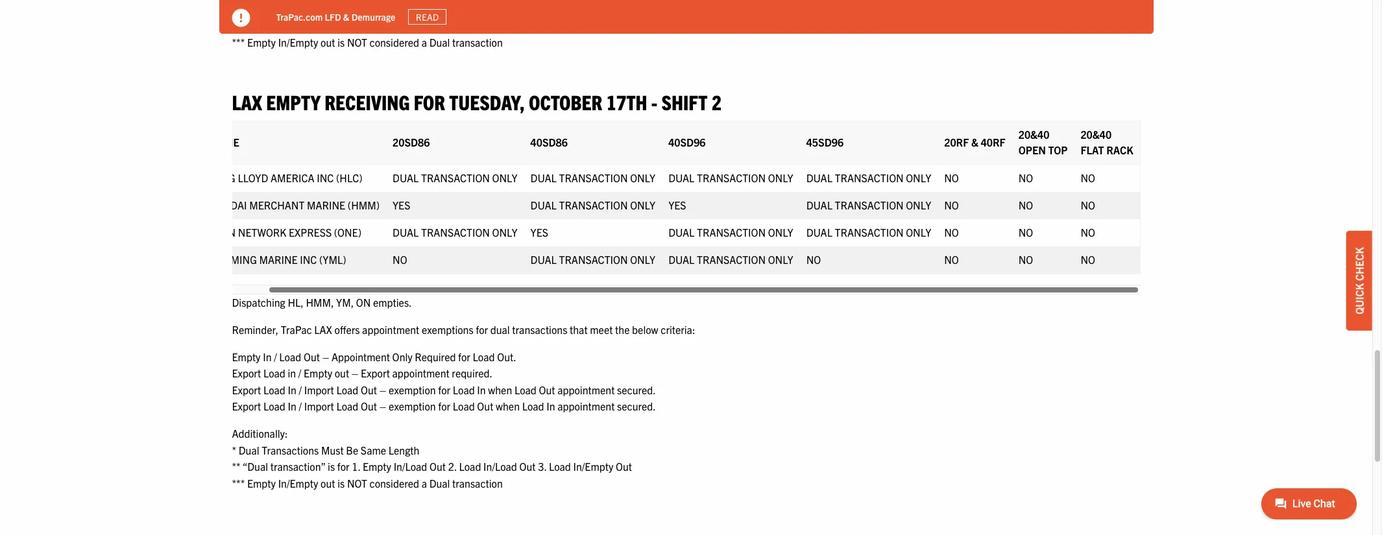 Task type: vqa. For each thing, say whether or not it's contained in the screenshot.


Task type: locate. For each thing, give the bounding box(es) containing it.
1 not from the top
[[347, 36, 367, 49]]

2 transaction" from the top
[[270, 460, 325, 473]]

1 vertical spatial *
[[232, 444, 236, 457]]

must inside * dual transactions must be same length ** "dual transaction" is for 1. empty in/load out 2. load in/load out 3. load in/empty out *** empty in/empty out is not considered a dual transaction
[[321, 3, 344, 16]]

1 vertical spatial 3.
[[538, 460, 547, 473]]

inc for (hlc)
[[317, 172, 334, 185]]

20&40 up flat at the right of page
[[1081, 128, 1112, 141]]

1 *** from the top
[[232, 36, 245, 49]]

transactions
[[262, 3, 319, 16], [262, 444, 319, 457]]

*** down additionally:
[[232, 477, 245, 490]]

transactions inside * dual transactions must be same length ** "dual transaction" is for 1. empty in/load out 2. load in/load out 3. load in/empty out *** empty in/empty out is not considered a dual transaction
[[262, 3, 319, 16]]

line
[[217, 136, 239, 149]]

be
[[346, 3, 358, 16], [346, 444, 358, 457]]

ming
[[231, 253, 257, 266]]

1 horizontal spatial lax
[[314, 323, 332, 336]]

transactions down additionally:
[[262, 444, 319, 457]]

in
[[288, 367, 296, 380]]

1 vertical spatial not
[[347, 477, 367, 490]]

2. inside * dual transactions must be same length ** "dual transaction" is for 1. empty in/load out 2. load in/load out 3. load in/empty out *** empty in/empty out is not considered a dual transaction
[[448, 19, 457, 32]]

1 horizontal spatial &
[[972, 136, 979, 149]]

only
[[392, 350, 413, 363]]

transaction
[[452, 36, 503, 49], [452, 477, 503, 490]]

lax left offers
[[314, 323, 332, 336]]

when down out.
[[496, 400, 520, 413]]

"dual
[[243, 19, 268, 32], [243, 460, 268, 473]]

same
[[361, 3, 386, 16], [361, 444, 386, 457]]

criteria:
[[661, 323, 695, 336]]

–
[[322, 350, 329, 363], [352, 367, 359, 380], [380, 383, 386, 396], [380, 400, 386, 413]]

trapac
[[281, 323, 312, 336]]

*** inside "additionally: * dual transactions must be same length ** "dual transaction" is for 1. empty in/load out 2. load in/load out 3. load in/empty out *** empty in/empty out is not considered a dual transaction"
[[232, 477, 245, 490]]

1 length from the top
[[389, 3, 420, 16]]

1. inside * dual transactions must be same length ** "dual transaction" is for 1. empty in/load out 2. load in/load out 3. load in/empty out *** empty in/empty out is not considered a dual transaction
[[352, 19, 360, 32]]

1 horizontal spatial marine
[[307, 199, 345, 212]]

& right lfd
[[343, 11, 349, 22]]

lfd
[[325, 11, 341, 22]]

0 vertical spatial "dual
[[243, 19, 268, 32]]

lax empty receiving           for tuesday, october 17th              - shift 2
[[232, 89, 722, 114]]

1 considered from the top
[[370, 36, 419, 49]]

"dual down additionally:
[[243, 460, 268, 473]]

marine for ming
[[259, 253, 298, 266]]

"dual left trapac.com at the top left
[[243, 19, 268, 32]]

ym,
[[336, 296, 354, 309]]

yang
[[202, 253, 228, 266]]

reminder,
[[232, 323, 278, 336]]

0 vertical spatial 3.
[[538, 19, 547, 32]]

inc for (yml)
[[300, 253, 317, 266]]

1 vertical spatial be
[[346, 444, 358, 457]]

appointment
[[332, 350, 390, 363]]

1 20&40 from the left
[[1019, 128, 1050, 141]]

1 vertical spatial "dual
[[243, 460, 268, 473]]

1 vertical spatial must
[[321, 444, 344, 457]]

0 vertical spatial 2.
[[448, 19, 457, 32]]

length
[[389, 3, 420, 16], [389, 444, 420, 457]]

dual
[[491, 323, 510, 336]]

1 vertical spatial transaction"
[[270, 460, 325, 473]]

**
[[232, 19, 241, 32], [232, 460, 241, 473]]

0 vertical spatial be
[[346, 3, 358, 16]]

2 3. from the top
[[538, 460, 547, 473]]

lax up line
[[232, 89, 262, 114]]

0 vertical spatial considered
[[370, 36, 419, 49]]

transactions
[[512, 323, 567, 336]]

20&40 for open
[[1019, 128, 1050, 141]]

0 vertical spatial ***
[[232, 36, 245, 49]]

1 "dual from the top
[[243, 19, 268, 32]]

2 a from the top
[[422, 477, 427, 490]]

20&40 for flat
[[1081, 128, 1112, 141]]

exemption
[[389, 383, 436, 396], [389, 400, 436, 413]]

/
[[274, 350, 277, 363], [298, 367, 301, 380], [299, 383, 302, 396], [299, 400, 302, 413]]

2 1. from the top
[[352, 460, 360, 473]]

solid image
[[232, 9, 250, 27]]

considered
[[370, 36, 419, 49], [370, 477, 419, 490]]

2 transactions from the top
[[262, 444, 319, 457]]

0 horizontal spatial &
[[343, 11, 349, 22]]

3.
[[538, 19, 547, 32], [538, 460, 547, 473]]

1 vertical spatial import
[[304, 400, 334, 413]]

2 2. from the top
[[448, 460, 457, 473]]

yes
[[393, 199, 410, 212], [669, 199, 686, 212], [531, 226, 548, 239]]

2 same from the top
[[361, 444, 386, 457]]

1 horizontal spatial yes
[[531, 226, 548, 239]]

1 transaction" from the top
[[270, 19, 325, 32]]

empty in / load out – appointment only required for load out. export load in / empty out – export appointment required. export load in / import load out – exemption for load in when load out appointment secured. export load in / import load out – exemption for load out when load in appointment secured.
[[232, 350, 656, 413]]

20rf
[[944, 136, 969, 149]]

20&40 inside the 20&40 open top
[[1019, 128, 1050, 141]]

0 vertical spatial marine
[[307, 199, 345, 212]]

** inside * dual transactions must be same length ** "dual transaction" is for 1. empty in/load out 2. load in/load out 3. load in/empty out *** empty in/empty out is not considered a dual transaction
[[232, 19, 241, 32]]

***
[[232, 36, 245, 49], [232, 477, 245, 490]]

2 import from the top
[[304, 400, 334, 413]]

1 vertical spatial &
[[972, 136, 979, 149]]

1 vertical spatial out
[[335, 367, 349, 380]]

hmm,
[[306, 296, 334, 309]]

2 length from the top
[[389, 444, 420, 457]]

when
[[488, 383, 512, 396], [496, 400, 520, 413]]

0 vertical spatial out
[[321, 36, 335, 49]]

40sd96
[[669, 136, 706, 149]]

trapac.com lfd & demurrage
[[276, 11, 395, 22]]

1 same from the top
[[361, 3, 386, 16]]

1 transactions from the top
[[262, 3, 319, 16]]

1 vertical spatial ***
[[232, 477, 245, 490]]

2 must from the top
[[321, 444, 344, 457]]

1 vertical spatial considered
[[370, 477, 419, 490]]

2 "dual from the top
[[243, 460, 268, 473]]

not
[[347, 36, 367, 49], [347, 477, 367, 490]]

1 vertical spatial 2.
[[448, 460, 457, 473]]

a
[[422, 36, 427, 49], [422, 477, 427, 490]]

in/load
[[394, 19, 427, 32], [484, 19, 517, 32], [394, 460, 427, 473], [484, 460, 517, 473]]

0 horizontal spatial lax
[[232, 89, 262, 114]]

appointment
[[362, 323, 419, 336], [392, 367, 450, 380], [558, 383, 615, 396], [558, 400, 615, 413]]

&
[[343, 11, 349, 22], [972, 136, 979, 149]]

length inside "additionally: * dual transactions must be same length ** "dual transaction" is for 1. empty in/load out 2. load in/load out 3. load in/empty out *** empty in/empty out is not considered a dual transaction"
[[389, 444, 420, 457]]

2 vertical spatial out
[[321, 477, 335, 490]]

2 * from the top
[[232, 444, 236, 457]]

2 not from the top
[[347, 477, 367, 490]]

*
[[232, 3, 236, 16], [232, 444, 236, 457]]

2.
[[448, 19, 457, 32], [448, 460, 457, 473]]

reminder, trapac lax offers appointment exemptions for dual transactions that meet the below criteria:
[[232, 323, 695, 336]]

transaction inside * dual transactions must be same length ** "dual transaction" is for 1. empty in/load out 2. load in/load out 3. load in/empty out *** empty in/empty out is not considered a dual transaction
[[452, 36, 503, 49]]

1 vertical spatial transactions
[[262, 444, 319, 457]]

1 vertical spatial marine
[[259, 253, 298, 266]]

2 ** from the top
[[232, 460, 241, 473]]

2 be from the top
[[346, 444, 358, 457]]

inc
[[317, 172, 334, 185], [300, 253, 317, 266]]

shift
[[662, 89, 708, 114]]

inc left (hlc)
[[317, 172, 334, 185]]

1 transaction from the top
[[452, 36, 503, 49]]

1 vertical spatial exemption
[[389, 400, 436, 413]]

check
[[1353, 247, 1366, 281]]

0 vertical spatial &
[[343, 11, 349, 22]]

20&40 inside 20&40 flat rack
[[1081, 128, 1112, 141]]

only
[[492, 172, 518, 185], [630, 172, 656, 185], [768, 172, 794, 185], [906, 172, 931, 185], [630, 199, 656, 212], [906, 199, 931, 212], [492, 226, 518, 239], [768, 226, 794, 239], [906, 226, 931, 239], [630, 253, 656, 266], [768, 253, 794, 266]]

1 1. from the top
[[352, 19, 360, 32]]

1 vertical spatial inc
[[300, 253, 317, 266]]

1 be from the top
[[346, 3, 358, 16]]

0 vertical spatial inc
[[317, 172, 334, 185]]

2 secured. from the top
[[617, 400, 656, 413]]

0 vertical spatial transaction"
[[270, 19, 325, 32]]

1 vertical spatial length
[[389, 444, 420, 457]]

1 * from the top
[[232, 3, 236, 16]]

dual transaction only
[[393, 172, 518, 185], [531, 172, 656, 185], [669, 172, 794, 185], [807, 172, 931, 185], [531, 199, 656, 212], [807, 199, 931, 212], [393, 226, 518, 239], [669, 226, 794, 239], [807, 226, 931, 239], [531, 253, 656, 266], [669, 253, 794, 266]]

america
[[271, 172, 314, 185]]

*** down solid image
[[232, 36, 245, 49]]

1 vertical spatial **
[[232, 460, 241, 473]]

transaction" down additionally:
[[270, 460, 325, 473]]

exemptions
[[422, 323, 474, 336]]

in/empty
[[573, 19, 614, 32], [278, 36, 318, 49], [573, 460, 614, 473], [278, 477, 318, 490]]

0 horizontal spatial yes
[[393, 199, 410, 212]]

0 vertical spatial exemption
[[389, 383, 436, 396]]

2 transaction from the top
[[452, 477, 503, 490]]

for
[[337, 19, 350, 32], [476, 323, 488, 336], [458, 350, 470, 363], [438, 383, 450, 396], [438, 400, 450, 413], [337, 460, 350, 473]]

transaction" right solid image
[[270, 19, 325, 32]]

2 *** from the top
[[232, 477, 245, 490]]

dual
[[239, 3, 259, 16], [429, 36, 450, 49], [239, 444, 259, 457], [429, 477, 450, 490]]

1 ** from the top
[[232, 19, 241, 32]]

no
[[944, 172, 959, 185], [1019, 172, 1033, 185], [1081, 172, 1095, 185], [944, 199, 959, 212], [1019, 199, 1033, 212], [1081, 199, 1095, 212], [944, 226, 959, 239], [1019, 226, 1033, 239], [1081, 226, 1095, 239], [393, 253, 407, 266], [807, 253, 821, 266], [944, 253, 959, 266], [1019, 253, 1033, 266], [1081, 253, 1095, 266]]

1 horizontal spatial 20&40
[[1081, 128, 1112, 141]]

0 vertical spatial same
[[361, 3, 386, 16]]

0 vertical spatial length
[[389, 3, 420, 16]]

20sd86
[[393, 136, 430, 149]]

import
[[304, 383, 334, 396], [304, 400, 334, 413]]

marine up the express
[[307, 199, 345, 212]]

1 2. from the top
[[448, 19, 457, 32]]

0 vertical spatial import
[[304, 383, 334, 396]]

1 vertical spatial 1.
[[352, 460, 360, 473]]

1 vertical spatial lax
[[314, 323, 332, 336]]

2 considered from the top
[[370, 477, 419, 490]]

be inside * dual transactions must be same length ** "dual transaction" is for 1. empty in/load out 2. load in/load out 3. load in/empty out *** empty in/empty out is not considered a dual transaction
[[346, 3, 358, 16]]

same inside * dual transactions must be same length ** "dual transaction" is for 1. empty in/load out 2. load in/load out 3. load in/empty out *** empty in/empty out is not considered a dual transaction
[[361, 3, 386, 16]]

secured.
[[617, 383, 656, 396], [617, 400, 656, 413]]

& left 40rf
[[972, 136, 979, 149]]

1 3. from the top
[[538, 19, 547, 32]]

0 horizontal spatial 20&40
[[1019, 128, 1050, 141]]

** left trapac.com at the top left
[[232, 19, 241, 32]]

2 20&40 from the left
[[1081, 128, 1112, 141]]

marine down ocean network express (one)
[[259, 253, 298, 266]]

dispatching hl, hmm, ym, on empties.
[[232, 296, 412, 309]]

0 vertical spatial lax
[[232, 89, 262, 114]]

0 vertical spatial must
[[321, 3, 344, 16]]

1 a from the top
[[422, 36, 427, 49]]

when down the required.
[[488, 383, 512, 396]]

1.
[[352, 19, 360, 32], [352, 460, 360, 473]]

1. inside "additionally: * dual transactions must be same length ** "dual transaction" is for 1. empty in/load out 2. load in/load out 3. load in/empty out *** empty in/empty out is not considered a dual transaction"
[[352, 460, 360, 473]]

marine
[[307, 199, 345, 212], [259, 253, 298, 266]]

0 vertical spatial not
[[347, 36, 367, 49]]

20&40 up open
[[1019, 128, 1050, 141]]

1 secured. from the top
[[617, 383, 656, 396]]

0 vertical spatial *
[[232, 3, 236, 16]]

** down additionally:
[[232, 460, 241, 473]]

1 vertical spatial a
[[422, 477, 427, 490]]

empty
[[363, 19, 391, 32], [247, 36, 276, 49], [232, 350, 261, 363], [304, 367, 332, 380], [363, 460, 391, 473], [247, 477, 276, 490]]

0 horizontal spatial marine
[[259, 253, 298, 266]]

0 vertical spatial secured.
[[617, 383, 656, 396]]

0 vertical spatial transactions
[[262, 3, 319, 16]]

20&40
[[1019, 128, 1050, 141], [1081, 128, 1112, 141]]

ocean network express (one)
[[202, 226, 362, 239]]

transaction" inside * dual transactions must be same length ** "dual transaction" is for 1. empty in/load out 2. load in/load out 3. load in/empty out *** empty in/empty out is not considered a dual transaction
[[270, 19, 325, 32]]

marine for merchant
[[307, 199, 345, 212]]

2 exemption from the top
[[389, 400, 436, 413]]

1 vertical spatial secured.
[[617, 400, 656, 413]]

0 vertical spatial **
[[232, 19, 241, 32]]

0 vertical spatial transaction
[[452, 36, 503, 49]]

1 vertical spatial transaction
[[452, 477, 503, 490]]

0 vertical spatial when
[[488, 383, 512, 396]]

transactions inside "additionally: * dual transactions must be same length ** "dual transaction" is for 1. empty in/load out 2. load in/load out 3. load in/empty out *** empty in/empty out is not considered a dual transaction"
[[262, 444, 319, 457]]

inc left (yml)
[[300, 253, 317, 266]]

1 must from the top
[[321, 3, 344, 16]]

45sd96
[[807, 136, 844, 149]]

1 vertical spatial same
[[361, 444, 386, 457]]

transactions left lfd
[[262, 3, 319, 16]]

1 import from the top
[[304, 383, 334, 396]]

0 vertical spatial 1.
[[352, 19, 360, 32]]

quick
[[1353, 283, 1366, 314]]

0 vertical spatial a
[[422, 36, 427, 49]]

must
[[321, 3, 344, 16], [321, 444, 344, 457]]

additionally:
[[232, 427, 288, 440]]

export
[[232, 367, 261, 380], [361, 367, 390, 380], [232, 383, 261, 396], [232, 400, 261, 413]]



Task type: describe. For each thing, give the bounding box(es) containing it.
for inside * dual transactions must be same length ** "dual transaction" is for 1. empty in/load out 2. load in/load out 3. load in/empty out *** empty in/empty out is not considered a dual transaction
[[337, 19, 350, 32]]

2 horizontal spatial yes
[[669, 199, 686, 212]]

out inside empty in / load out – appointment only required for load out. export load in / empty out – export appointment required. export load in / import load out – exemption for load in when load out appointment secured. export load in / import load out – exemption for load out when load in appointment secured.
[[335, 367, 349, 380]]

"dual inside * dual transactions must be same length ** "dual transaction" is for 1. empty in/load out 2. load in/load out 3. load in/empty out *** empty in/empty out is not considered a dual transaction
[[243, 19, 268, 32]]

offers
[[335, 323, 360, 336]]

additionally: * dual transactions must be same length ** "dual transaction" is for 1. empty in/load out 2. load in/load out 3. load in/empty out *** empty in/empty out is not considered a dual transaction
[[232, 427, 632, 490]]

hyundai merchant marine (hmm)
[[202, 199, 380, 212]]

20&40 flat rack
[[1081, 128, 1134, 157]]

flat
[[1081, 144, 1104, 157]]

1 exemption from the top
[[389, 383, 436, 396]]

hapag lloyd america inc (hlc)
[[202, 172, 363, 185]]

(yml)
[[319, 253, 346, 266]]

merchant
[[249, 199, 305, 212]]

tuesday,
[[449, 89, 525, 114]]

empties.
[[373, 296, 412, 309]]

ss line
[[202, 136, 239, 149]]

** inside "additionally: * dual transactions must be same length ** "dual transaction" is for 1. empty in/load out 2. load in/load out 3. load in/empty out *** empty in/empty out is not considered a dual transaction"
[[232, 460, 241, 473]]

2. inside "additionally: * dual transactions must be same length ** "dual transaction" is for 1. empty in/load out 2. load in/load out 3. load in/empty out *** empty in/empty out is not considered a dual transaction"
[[448, 460, 457, 473]]

must inside "additionally: * dual transactions must be same length ** "dual transaction" is for 1. empty in/load out 2. load in/load out 3. load in/empty out *** empty in/empty out is not considered a dual transaction"
[[321, 444, 344, 457]]

20rf & 40rf
[[944, 136, 1006, 149]]

lloyd
[[238, 172, 268, 185]]

a inside "additionally: * dual transactions must be same length ** "dual transaction" is for 1. empty in/load out 2. load in/load out 3. load in/empty out *** empty in/empty out is not considered a dual transaction"
[[422, 477, 427, 490]]

empty
[[266, 89, 321, 114]]

read link
[[408, 9, 446, 25]]

* dual transactions must be same length ** "dual transaction" is for 1. empty in/load out 2. load in/load out 3. load in/empty out *** empty in/empty out is not considered a dual transaction
[[232, 3, 632, 49]]

october
[[529, 89, 602, 114]]

yang ming marine inc (yml)
[[202, 253, 346, 266]]

network
[[238, 226, 286, 239]]

out.
[[497, 350, 516, 363]]

hl,
[[288, 296, 304, 309]]

same inside "additionally: * dual transactions must be same length ** "dual transaction" is for 1. empty in/load out 2. load in/load out 3. load in/empty out *** empty in/empty out is not considered a dual transaction"
[[361, 444, 386, 457]]

quick check
[[1353, 247, 1366, 314]]

transaction" inside "additionally: * dual transactions must be same length ** "dual transaction" is for 1. empty in/load out 2. load in/load out 3. load in/empty out *** empty in/empty out is not considered a dual transaction"
[[270, 460, 325, 473]]

not inside * dual transactions must be same length ** "dual transaction" is for 1. empty in/load out 2. load in/load out 3. load in/empty out *** empty in/empty out is not considered a dual transaction
[[347, 36, 367, 49]]

40rf
[[981, 136, 1006, 149]]

3. inside "additionally: * dual transactions must be same length ** "dual transaction" is for 1. empty in/load out 2. load in/load out 3. load in/empty out *** empty in/empty out is not considered a dual transaction"
[[538, 460, 547, 473]]

trapac.com
[[276, 11, 323, 22]]

* inside "additionally: * dual transactions must be same length ** "dual transaction" is for 1. empty in/load out 2. load in/load out 3. load in/empty out *** empty in/empty out is not considered a dual transaction"
[[232, 444, 236, 457]]

length inside * dual transactions must be same length ** "dual transaction" is for 1. empty in/load out 2. load in/load out 3. load in/empty out *** empty in/empty out is not considered a dual transaction
[[389, 3, 420, 16]]

not inside "additionally: * dual transactions must be same length ** "dual transaction" is for 1. empty in/load out 2. load in/load out 3. load in/empty out *** empty in/empty out is not considered a dual transaction"
[[347, 477, 367, 490]]

be inside "additionally: * dual transactions must be same length ** "dual transaction" is for 1. empty in/load out 2. load in/load out 3. load in/empty out *** empty in/empty out is not considered a dual transaction"
[[346, 444, 358, 457]]

the
[[615, 323, 630, 336]]

1 vertical spatial when
[[496, 400, 520, 413]]

out inside * dual transactions must be same length ** "dual transaction" is for 1. empty in/load out 2. load in/load out 3. load in/empty out *** empty in/empty out is not considered a dual transaction
[[321, 36, 335, 49]]

out inside "additionally: * dual transactions must be same length ** "dual transaction" is for 1. empty in/load out 2. load in/load out 3. load in/empty out *** empty in/empty out is not considered a dual transaction"
[[321, 477, 335, 490]]

hyundai
[[202, 199, 247, 212]]

required.
[[452, 367, 493, 380]]

required
[[415, 350, 456, 363]]

for inside "additionally: * dual transactions must be same length ** "dual transaction" is for 1. empty in/load out 2. load in/load out 3. load in/empty out *** empty in/empty out is not considered a dual transaction"
[[337, 460, 350, 473]]

*** inside * dual transactions must be same length ** "dual transaction" is for 1. empty in/load out 2. load in/load out 3. load in/empty out *** empty in/empty out is not considered a dual transaction
[[232, 36, 245, 49]]

(hmm)
[[348, 199, 380, 212]]

-
[[651, 89, 658, 114]]

considered inside * dual transactions must be same length ** "dual transaction" is for 1. empty in/load out 2. load in/load out 3. load in/empty out *** empty in/empty out is not considered a dual transaction
[[370, 36, 419, 49]]

on
[[356, 296, 371, 309]]

20&40 open top
[[1019, 128, 1068, 157]]

meet
[[590, 323, 613, 336]]

* inside * dual transactions must be same length ** "dual transaction" is for 1. empty in/load out 2. load in/load out 3. load in/empty out *** empty in/empty out is not considered a dual transaction
[[232, 3, 236, 16]]

that
[[570, 323, 588, 336]]

express
[[289, 226, 332, 239]]

"dual inside "additionally: * dual transactions must be same length ** "dual transaction" is for 1. empty in/load out 2. load in/load out 3. load in/empty out *** empty in/empty out is not considered a dual transaction"
[[243, 460, 268, 473]]

demurrage
[[352, 11, 395, 22]]

ss
[[202, 136, 215, 149]]

dispatching
[[232, 296, 285, 309]]

17th
[[607, 89, 647, 114]]

2
[[712, 89, 722, 114]]

top
[[1049, 144, 1068, 157]]

transaction inside "additionally: * dual transactions must be same length ** "dual transaction" is for 1. empty in/load out 2. load in/load out 3. load in/empty out *** empty in/empty out is not considered a dual transaction"
[[452, 477, 503, 490]]

below
[[632, 323, 658, 336]]

considered inside "additionally: * dual transactions must be same length ** "dual transaction" is for 1. empty in/load out 2. load in/load out 3. load in/empty out *** empty in/empty out is not considered a dual transaction"
[[370, 477, 419, 490]]

receiving
[[325, 89, 410, 114]]

40sd86
[[531, 136, 568, 149]]

(hlc)
[[336, 172, 363, 185]]

3. inside * dual transactions must be same length ** "dual transaction" is for 1. empty in/load out 2. load in/load out 3. load in/empty out *** empty in/empty out is not considered a dual transaction
[[538, 19, 547, 32]]

read
[[416, 11, 439, 23]]

a inside * dual transactions must be same length ** "dual transaction" is for 1. empty in/load out 2. load in/load out 3. load in/empty out *** empty in/empty out is not considered a dual transaction
[[422, 36, 427, 49]]

(one)
[[334, 226, 362, 239]]

hapag
[[202, 172, 235, 185]]

for
[[414, 89, 445, 114]]

ocean
[[202, 226, 236, 239]]

quick check link
[[1347, 231, 1373, 331]]

open
[[1019, 144, 1046, 157]]

rack
[[1107, 144, 1134, 157]]



